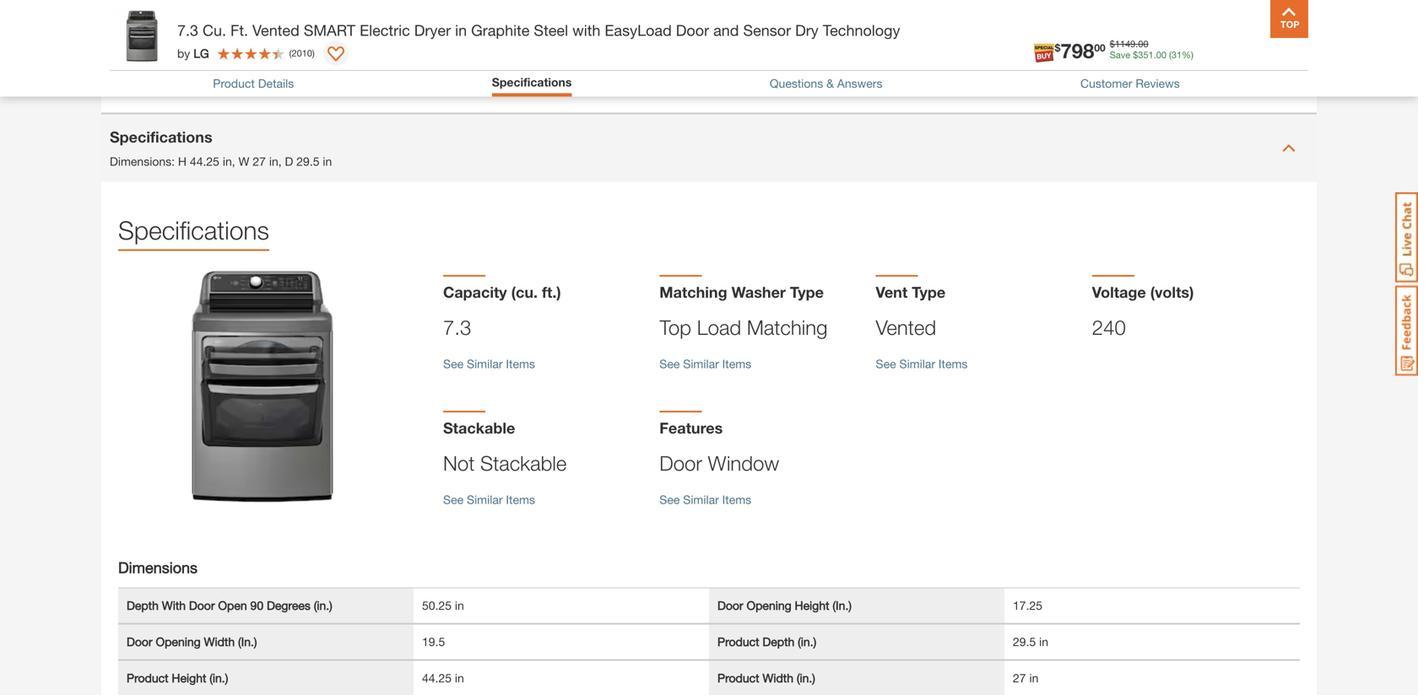 Task type: vqa. For each thing, say whether or not it's contained in the screenshot.


Task type: describe. For each thing, give the bounding box(es) containing it.
specifications dimensions: h 44.25 in , w 27 in , d 29.5 in
[[110, 128, 332, 169]]

items for door window
[[723, 493, 752, 507]]

0 vertical spatial vented
[[253, 21, 300, 39]]

h
[[178, 155, 187, 169]]

in down 17.25
[[1040, 636, 1049, 650]]

ft.)
[[542, 283, 561, 302]]

degrees
[[267, 599, 311, 613]]

dimensions:
[[110, 155, 175, 169]]

in left 'w'
[[223, 155, 232, 169]]

matching washer type
[[660, 283, 824, 302]]

90
[[250, 599, 264, 613]]

0 vertical spatial width
[[204, 636, 235, 650]]

0 horizontal spatial height
[[172, 672, 206, 686]]

door left and
[[676, 21, 709, 39]]

1 horizontal spatial depth
[[763, 636, 795, 650]]

$ for 1149
[[1110, 39, 1115, 49]]

(cu.
[[511, 283, 538, 302]]

lg
[[194, 46, 209, 60]]

dryer
[[414, 21, 451, 39]]

product details
[[213, 77, 294, 90]]

customer reviews
[[1081, 77, 1180, 90]]

1 type from the left
[[790, 283, 824, 302]]

see for top load matching
[[660, 357, 680, 371]]

door for door opening height (in.)
[[718, 599, 744, 613]]

opening for height
[[747, 599, 792, 613]]

%)
[[1182, 49, 1194, 60]]

00 inside $ 798 00
[[1095, 42, 1106, 54]]

50.25 in
[[422, 599, 464, 613]]

recycling
[[395, 15, 447, 29]]

2 , from the left
[[278, 155, 282, 169]]

open
[[218, 599, 247, 613]]

d
[[285, 155, 293, 169]]

product for product details
[[213, 77, 255, 90]]

dry
[[796, 21, 819, 39]]

1 horizontal spatial 27
[[1013, 672, 1026, 686]]

for
[[212, 15, 226, 29]]

details
[[258, 77, 294, 90]]

door for door opening width (in.)
[[127, 636, 152, 650]]

and
[[714, 21, 739, 39]]

product for product depth (in.)
[[718, 636, 760, 650]]

$ for 798
[[1055, 42, 1061, 54]]

product image
[[135, 262, 384, 511]]

top button
[[1271, 0, 1309, 38]]

items for 7.3
[[506, 357, 535, 371]]

questions & answers
[[770, 77, 883, 90]]

more
[[230, 15, 256, 29]]

items for not stackable
[[506, 493, 535, 507]]

29.5 in
[[1013, 636, 1049, 650]]

1 vertical spatial 44.25
[[422, 672, 452, 686]]

answers
[[837, 77, 883, 90]]

dimensions
[[118, 559, 198, 577]]

see similar items for vented
[[876, 357, 968, 371]]

door for door window
[[660, 452, 702, 476]]

see for not stackable
[[443, 493, 464, 507]]

44.25 in
[[422, 672, 464, 686]]

items for top load matching
[[723, 357, 752, 371]]

electronic
[[339, 15, 392, 29]]

0 vertical spatial matching
[[660, 283, 728, 302]]

(volts)
[[1151, 283, 1194, 302]]

$ 1149 . 00 save $ 351 . 00 ( 31 %)
[[1110, 39, 1194, 60]]

1 vertical spatial width
[[763, 672, 794, 686]]

19.5
[[422, 636, 445, 650]]

click here for more information on electronic recycling programs
[[156, 15, 501, 29]]

product for product height (in.)
[[127, 672, 168, 686]]

california
[[156, 44, 206, 58]]

capacity
[[443, 283, 507, 302]]

product image image
[[114, 8, 169, 63]]

window
[[708, 452, 780, 476]]

electric
[[360, 21, 410, 39]]

0 horizontal spatial .
[[1136, 39, 1139, 49]]

0 horizontal spatial (
[[289, 48, 292, 59]]

depth with door open 90 degrees (in.)
[[127, 599, 333, 613]]

similar for top load matching
[[683, 357, 719, 371]]

top load matching
[[660, 316, 828, 340]]

see similar items for 7.3
[[443, 357, 535, 371]]

similar for 7.3
[[467, 357, 503, 371]]

graphite
[[471, 21, 530, 39]]

(in.) for door opening width (in.)
[[238, 636, 257, 650]]

1 horizontal spatial vented
[[876, 316, 937, 340]]

cu.
[[203, 21, 226, 39]]

1 horizontal spatial 00
[[1139, 39, 1149, 49]]

on
[[323, 15, 336, 29]]

door opening height (in.)
[[718, 599, 852, 613]]

by
[[177, 46, 190, 60]]

in right d
[[323, 155, 332, 169]]

(in.) for door opening height (in.)
[[833, 599, 852, 613]]

features
[[660, 419, 723, 438]]

$ 798 00
[[1055, 39, 1106, 63]]

not stackable
[[443, 452, 567, 476]]

top
[[660, 316, 692, 340]]

technology
[[823, 21, 901, 39]]

programs
[[450, 15, 501, 29]]

california residents
[[156, 44, 258, 58]]

in right "50.25"
[[455, 599, 464, 613]]

voltage
[[1092, 283, 1146, 302]]

( 2010 )
[[289, 48, 315, 59]]

customer
[[1081, 77, 1133, 90]]

240
[[1092, 316, 1126, 340]]

live chat image
[[1396, 193, 1419, 283]]

washer
[[732, 283, 786, 302]]

similar for door window
[[683, 493, 719, 507]]

vent
[[876, 283, 908, 302]]

1 horizontal spatial .
[[1154, 49, 1157, 60]]

in down 29.5 in
[[1030, 672, 1039, 686]]

product height (in.)
[[127, 672, 228, 686]]

27 in
[[1013, 672, 1039, 686]]

351
[[1139, 49, 1154, 60]]

with
[[573, 21, 601, 39]]

with
[[162, 599, 186, 613]]

&
[[827, 77, 834, 90]]

1149
[[1115, 39, 1136, 49]]

door opening width (in.)
[[127, 636, 257, 650]]

save
[[1110, 49, 1131, 60]]



Task type: locate. For each thing, give the bounding box(es) containing it.
in left d
[[269, 155, 278, 169]]

see similar items down door window
[[660, 493, 752, 507]]

1 horizontal spatial type
[[912, 283, 946, 302]]

0 horizontal spatial depth
[[127, 599, 159, 613]]

information
[[260, 15, 319, 29]]

0 horizontal spatial ,
[[232, 155, 235, 169]]

type right vent
[[912, 283, 946, 302]]

steel
[[534, 21, 568, 39]]

(in.) down product depth (in.)
[[797, 672, 816, 686]]

1 horizontal spatial (in.)
[[833, 599, 852, 613]]

$ left save
[[1055, 42, 1061, 54]]

44.25 right h
[[190, 155, 220, 169]]

7.3
[[177, 21, 198, 39], [443, 316, 471, 340]]

stackable up 'not'
[[443, 419, 515, 438]]

0 horizontal spatial matching
[[660, 283, 728, 302]]

similar
[[467, 357, 503, 371], [683, 357, 719, 371], [900, 357, 936, 371], [467, 493, 503, 507], [683, 493, 719, 507]]

1 vertical spatial (in.)
[[238, 636, 257, 650]]

(in.) for product height (in.)
[[210, 672, 228, 686]]

see down capacity
[[443, 357, 464, 371]]

0 horizontal spatial type
[[790, 283, 824, 302]]

1 vertical spatial height
[[172, 672, 206, 686]]

,
[[232, 155, 235, 169], [278, 155, 282, 169]]

2010
[[292, 48, 312, 59]]

see for 7.3
[[443, 357, 464, 371]]

see down 'not'
[[443, 493, 464, 507]]

(in.)
[[314, 599, 333, 613], [798, 636, 817, 650], [210, 672, 228, 686], [797, 672, 816, 686]]

vented
[[253, 21, 300, 39], [876, 316, 937, 340]]

product details button
[[213, 77, 294, 90], [213, 77, 294, 90]]

specifications inside specifications dimensions: h 44.25 in , w 27 in , d 29.5 in
[[110, 128, 212, 146]]

29.5 right d
[[297, 155, 320, 169]]

$ right $ 798 00
[[1110, 39, 1115, 49]]

(in.) down door opening width (in.)
[[210, 672, 228, 686]]

798
[[1061, 39, 1095, 63]]

capacity (cu. ft.)
[[443, 283, 561, 302]]

display image
[[327, 46, 344, 63]]

44.25 down 19.5
[[422, 672, 452, 686]]

see down door window
[[660, 493, 680, 507]]

1 vertical spatial matching
[[747, 316, 828, 340]]

. right save
[[1136, 39, 1139, 49]]

0 horizontal spatial 27
[[253, 155, 266, 169]]

0 vertical spatial 7.3
[[177, 21, 198, 39]]

opening
[[747, 599, 792, 613], [156, 636, 201, 650]]

1 vertical spatial 29.5
[[1013, 636, 1036, 650]]

1 horizontal spatial opening
[[747, 599, 792, 613]]

1 vertical spatial vented
[[876, 316, 937, 340]]

0 vertical spatial height
[[795, 599, 830, 613]]

voltage (volts)
[[1092, 283, 1194, 302]]

items for vented
[[939, 357, 968, 371]]

see similar items down not stackable
[[443, 493, 535, 507]]

1 horizontal spatial matching
[[747, 316, 828, 340]]

product
[[213, 77, 255, 90], [718, 636, 760, 650], [127, 672, 168, 686], [718, 672, 760, 686]]

width down depth with door open 90 degrees (in.)
[[204, 636, 235, 650]]

. left the 31
[[1154, 49, 1157, 60]]

similar down vent type in the top right of the page
[[900, 357, 936, 371]]

2 vertical spatial specifications
[[118, 215, 269, 245]]

$ inside $ 798 00
[[1055, 42, 1061, 54]]

0 horizontal spatial vented
[[253, 21, 300, 39]]

0 vertical spatial 27
[[253, 155, 266, 169]]

by lg
[[177, 46, 209, 60]]

not
[[443, 452, 475, 476]]

matching
[[660, 283, 728, 302], [747, 316, 828, 340]]

door down features
[[660, 452, 702, 476]]

specifications button
[[492, 75, 572, 92], [492, 75, 572, 89]]

load
[[697, 316, 742, 340]]

0 vertical spatial (in.)
[[833, 599, 852, 613]]

height up product depth (in.)
[[795, 599, 830, 613]]

(in.) right degrees
[[314, 599, 333, 613]]

7.3 for 7.3
[[443, 316, 471, 340]]

see similar items down load
[[660, 357, 752, 371]]

0 horizontal spatial opening
[[156, 636, 201, 650]]

$ right save
[[1133, 49, 1139, 60]]

door right with
[[189, 599, 215, 613]]

$
[[1110, 39, 1115, 49], [1055, 42, 1061, 54], [1133, 49, 1139, 60]]

00 left the 31
[[1157, 49, 1167, 60]]

0 vertical spatial 29.5
[[297, 155, 320, 169]]

see similar items for top load matching
[[660, 357, 752, 371]]

door up product height (in.) at the left of the page
[[127, 636, 152, 650]]

2 horizontal spatial 00
[[1157, 49, 1167, 60]]

0 vertical spatial opening
[[747, 599, 792, 613]]

similar for not stackable
[[467, 493, 503, 507]]

27 down 29.5 in
[[1013, 672, 1026, 686]]

type right washer
[[790, 283, 824, 302]]

width
[[204, 636, 235, 650], [763, 672, 794, 686]]

sensor
[[743, 21, 791, 39]]

opening for width
[[156, 636, 201, 650]]

29.5 up '27 in'
[[1013, 636, 1036, 650]]

(in.) down door opening height (in.)
[[798, 636, 817, 650]]

( inside $ 1149 . 00 save $ 351 . 00 ( 31 %)
[[1170, 49, 1172, 60]]

, left d
[[278, 155, 282, 169]]

0 horizontal spatial 7.3
[[177, 21, 198, 39]]

ft.
[[231, 21, 248, 39]]

similar down load
[[683, 357, 719, 371]]

( left %)
[[1170, 49, 1172, 60]]

items down vent type in the top right of the page
[[939, 357, 968, 371]]

0 horizontal spatial width
[[204, 636, 235, 650]]

1 horizontal spatial width
[[763, 672, 794, 686]]

specifications down h
[[118, 215, 269, 245]]

0 horizontal spatial 00
[[1095, 42, 1106, 54]]

00 right 1149
[[1139, 39, 1149, 49]]

see down top
[[660, 357, 680, 371]]

matching up top
[[660, 283, 728, 302]]

residents
[[210, 44, 258, 58]]

depth
[[127, 599, 159, 613], [763, 636, 795, 650]]

50.25
[[422, 599, 452, 613]]

width down product depth (in.)
[[763, 672, 794, 686]]

0 horizontal spatial 44.25
[[190, 155, 220, 169]]

similar down door window
[[683, 493, 719, 507]]

height
[[795, 599, 830, 613], [172, 672, 206, 686]]

see similar items
[[443, 357, 535, 371], [660, 357, 752, 371], [876, 357, 968, 371], [443, 493, 535, 507], [660, 493, 752, 507]]

product down residents
[[213, 77, 255, 90]]

depth down door opening height (in.)
[[763, 636, 795, 650]]

opening up product depth (in.)
[[747, 599, 792, 613]]

see similar items for not stackable
[[443, 493, 535, 507]]

reviews
[[1136, 77, 1180, 90]]

1 horizontal spatial height
[[795, 599, 830, 613]]

31
[[1172, 49, 1182, 60]]

door window
[[660, 452, 780, 476]]

1 vertical spatial opening
[[156, 636, 201, 650]]

similar for vented
[[900, 357, 936, 371]]

0 vertical spatial specifications
[[492, 75, 572, 89]]

customer reviews button
[[1081, 77, 1180, 90], [1081, 77, 1180, 90]]

29.5
[[297, 155, 320, 169], [1013, 636, 1036, 650]]

7.3 for 7.3 cu. ft. vented smart electric dryer in graphite steel with easyload door and sensor dry technology
[[177, 21, 198, 39]]

product width (in.)
[[718, 672, 816, 686]]

1 horizontal spatial 29.5
[[1013, 636, 1036, 650]]

7.3 cu. ft. vented smart electric dryer in graphite steel with easyload door and sensor dry technology
[[177, 21, 901, 39]]

0 vertical spatial depth
[[127, 599, 159, 613]]

7.3 down capacity
[[443, 316, 471, 340]]

7.3 up california
[[177, 21, 198, 39]]

2 type from the left
[[912, 283, 946, 302]]

here
[[186, 15, 209, 29]]

type
[[790, 283, 824, 302], [912, 283, 946, 302]]

product down product depth (in.)
[[718, 672, 760, 686]]

1 , from the left
[[232, 155, 235, 169]]

items down (cu.
[[506, 357, 535, 371]]

product down door opening width (in.)
[[127, 672, 168, 686]]

vented down vent type in the top right of the page
[[876, 316, 937, 340]]

(in.)
[[833, 599, 852, 613], [238, 636, 257, 650]]

specifications up the dimensions:
[[110, 128, 212, 146]]

1 horizontal spatial 44.25
[[422, 672, 452, 686]]

door
[[676, 21, 709, 39], [660, 452, 702, 476], [189, 599, 215, 613], [718, 599, 744, 613], [127, 636, 152, 650]]

vent type
[[876, 283, 946, 302]]

00 left save
[[1095, 42, 1106, 54]]

w
[[239, 155, 250, 169]]

see for door window
[[660, 493, 680, 507]]

(in.) for product width (in.)
[[797, 672, 816, 686]]

items down not stackable
[[506, 493, 535, 507]]

1 vertical spatial 7.3
[[443, 316, 471, 340]]

height down door opening width (in.)
[[172, 672, 206, 686]]

1 vertical spatial specifications
[[110, 128, 212, 146]]

in down 50.25 in
[[455, 672, 464, 686]]

(
[[289, 48, 292, 59], [1170, 49, 1172, 60]]

0 vertical spatial 44.25
[[190, 155, 220, 169]]

see similar items down vent type in the top right of the page
[[876, 357, 968, 371]]

1 vertical spatial 27
[[1013, 672, 1026, 686]]

caret image
[[1283, 142, 1296, 155]]

27
[[253, 155, 266, 169], [1013, 672, 1026, 686]]

see similar items down capacity (cu. ft.) on the top left of the page
[[443, 357, 535, 371]]

items down window
[[723, 493, 752, 507]]

vented up 2010
[[253, 21, 300, 39]]

2 horizontal spatial $
[[1133, 49, 1139, 60]]

)
[[312, 48, 315, 59]]

1 horizontal spatial $
[[1110, 39, 1115, 49]]

matching down washer
[[747, 316, 828, 340]]

, left 'w'
[[232, 155, 235, 169]]

0 horizontal spatial (in.)
[[238, 636, 257, 650]]

see for vented
[[876, 357, 896, 371]]

1 vertical spatial depth
[[763, 636, 795, 650]]

similar down capacity
[[467, 357, 503, 371]]

0 horizontal spatial $
[[1055, 42, 1061, 54]]

17.25
[[1013, 599, 1043, 613]]

( left ) on the left top of page
[[289, 48, 292, 59]]

1 horizontal spatial ,
[[278, 155, 282, 169]]

items down top load matching
[[723, 357, 752, 371]]

specifications down the 7.3 cu. ft. vented smart electric dryer in graphite steel with easyload door and sensor dry technology
[[492, 75, 572, 89]]

click
[[156, 15, 182, 29]]

29.5 inside specifications dimensions: h 44.25 in , w 27 in , d 29.5 in
[[297, 155, 320, 169]]

1 horizontal spatial 7.3
[[443, 316, 471, 340]]

easyload
[[605, 21, 672, 39]]

see down vent
[[876, 357, 896, 371]]

27 right 'w'
[[253, 155, 266, 169]]

opening up product height (in.) at the left of the page
[[156, 636, 201, 650]]

smart
[[304, 21, 356, 39]]

door up product depth (in.)
[[718, 599, 744, 613]]

feedback link image
[[1396, 285, 1419, 377]]

(in.) for product depth (in.)
[[798, 636, 817, 650]]

similar down not stackable
[[467, 493, 503, 507]]

in right dryer
[[455, 21, 467, 39]]

see similar items for door window
[[660, 493, 752, 507]]

product for product width (in.)
[[718, 672, 760, 686]]

.
[[1136, 39, 1139, 49], [1154, 49, 1157, 60]]

1 horizontal spatial (
[[1170, 49, 1172, 60]]

27 inside specifications dimensions: h 44.25 in , w 27 in , d 29.5 in
[[253, 155, 266, 169]]

44.25 inside specifications dimensions: h 44.25 in , w 27 in , d 29.5 in
[[190, 155, 220, 169]]

1 vertical spatial stackable
[[480, 452, 567, 476]]

44.25
[[190, 155, 220, 169], [422, 672, 452, 686]]

depth left with
[[127, 599, 159, 613]]

questions
[[770, 77, 823, 90]]

product up the 'product width (in.)'
[[718, 636, 760, 650]]

0 horizontal spatial 29.5
[[297, 155, 320, 169]]

product depth (in.)
[[718, 636, 817, 650]]

click here for more information on electronic recycling programs link
[[156, 15, 501, 29]]

stackable right 'not'
[[480, 452, 567, 476]]

0 vertical spatial stackable
[[443, 419, 515, 438]]

items
[[506, 357, 535, 371], [723, 357, 752, 371], [939, 357, 968, 371], [506, 493, 535, 507], [723, 493, 752, 507]]

see
[[443, 357, 464, 371], [660, 357, 680, 371], [876, 357, 896, 371], [443, 493, 464, 507], [660, 493, 680, 507]]



